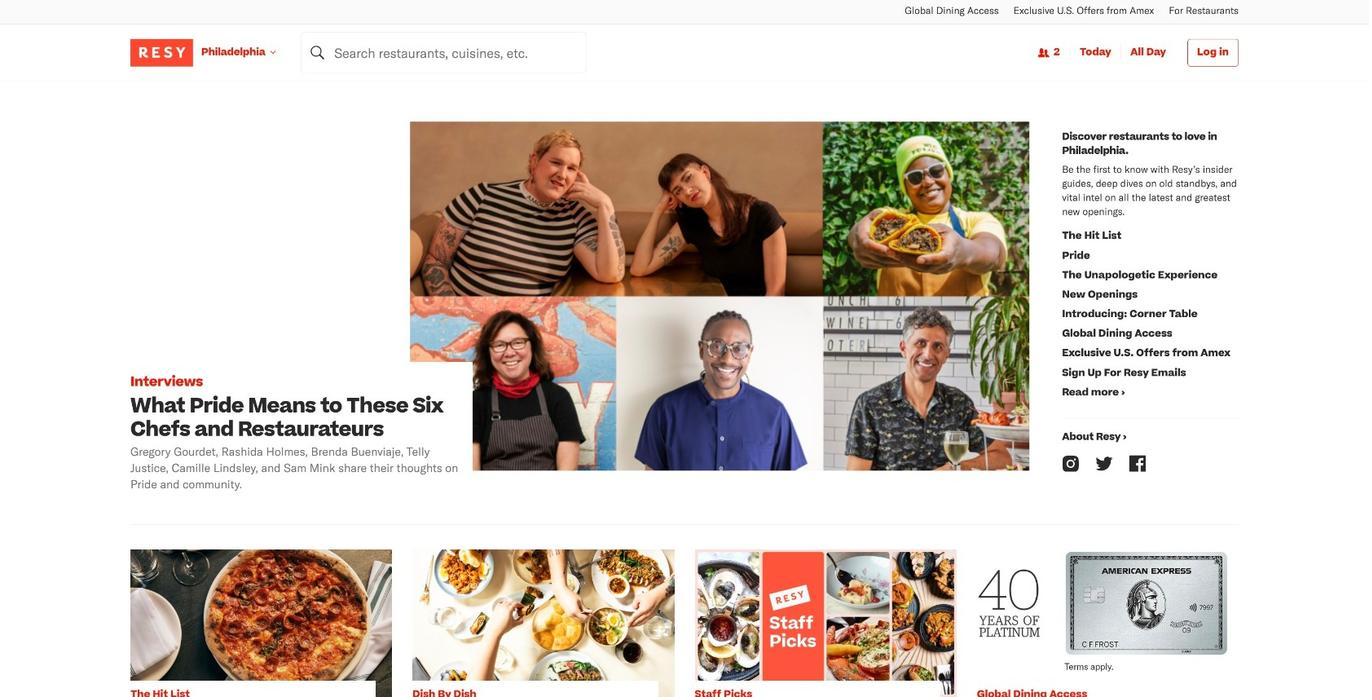 Task type: locate. For each thing, give the bounding box(es) containing it.
gregory gourdet, rashida holmes, brenda buenviaje, telly justice, camille lindsley, and sam mink share their thoughts on pride and community. element
[[130, 444, 461, 492]]

None field
[[301, 32, 587, 73]]

about resy, statistics, and social media links element
[[1054, 122, 1239, 501]]



Task type: describe. For each thing, give the bounding box(es) containing it.
resy blog content element
[[130, 81, 1239, 697]]

what pride means to these six chefs and restaurateurs - gregory gourdet, rashida holmes, brenda buenviaje, telly justice, camille lindsley, and sam mink share their thoughts on pride and community. element
[[130, 122, 1054, 501]]

Search restaurants, cuisines, etc. text field
[[301, 32, 587, 73]]



Task type: vqa. For each thing, say whether or not it's contained in the screenshot.
4.7 out of 5 stars icon at left top
no



